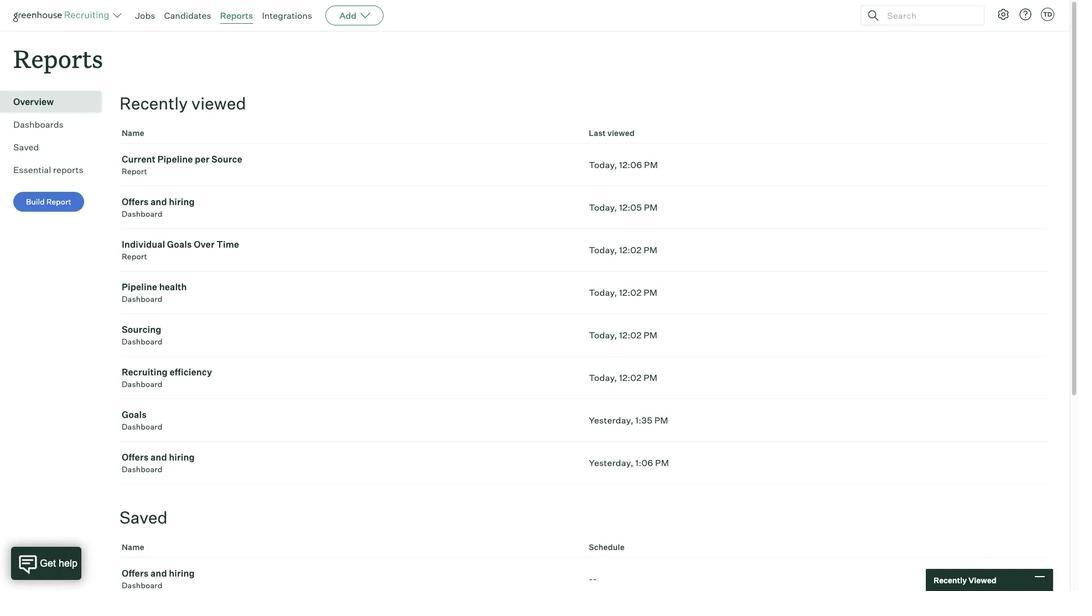 Task type: describe. For each thing, give the bounding box(es) containing it.
hiring for schedule
[[169, 569, 195, 580]]

pipeline inside pipeline health dashboard
[[122, 282, 157, 293]]

report inside button
[[46, 197, 71, 207]]

candidates link
[[164, 10, 211, 21]]

5 dashboard from the top
[[122, 423, 163, 432]]

today, 12:05 pm
[[589, 202, 658, 213]]

time
[[217, 239, 239, 250]]

build
[[26, 197, 45, 207]]

0 horizontal spatial reports
[[13, 42, 103, 75]]

goals dashboard
[[122, 410, 163, 432]]

last viewed
[[589, 129, 635, 138]]

dashboards
[[13, 119, 64, 130]]

2 offers and hiring dashboard from the top
[[122, 452, 195, 475]]

12:06
[[619, 160, 642, 171]]

3 dashboard from the top
[[122, 337, 163, 347]]

current pipeline per source report
[[122, 154, 242, 176]]

recruiting
[[122, 367, 168, 378]]

dashboard inside 'recruiting efficiency dashboard'
[[122, 380, 163, 389]]

dashboard inside pipeline health dashboard
[[122, 295, 163, 304]]

current
[[122, 154, 156, 165]]

recruiting efficiency dashboard
[[122, 367, 212, 389]]

name for saved
[[122, 543, 144, 553]]

dashboards link
[[13, 118, 97, 131]]

essential
[[13, 165, 51, 176]]

source
[[212, 154, 242, 165]]

build report button
[[13, 192, 84, 212]]

viewed for recently viewed
[[191, 93, 246, 114]]

jobs link
[[135, 10, 155, 21]]

1:35
[[636, 415, 653, 426]]

reports link
[[220, 10, 253, 21]]

efficiency
[[170, 367, 212, 378]]

jobs
[[135, 10, 155, 21]]

offers and hiring dashboard for schedule
[[122, 569, 195, 591]]

build report
[[26, 197, 71, 207]]

integrations
[[262, 10, 312, 21]]

recently for recently viewed
[[934, 576, 967, 586]]

candidates
[[164, 10, 211, 21]]

12:02 for individual goals over time
[[619, 245, 642, 256]]

integrations link
[[262, 10, 312, 21]]

td
[[1044, 11, 1053, 18]]

last
[[589, 129, 606, 138]]

today, 12:02 pm for individual goals over time
[[589, 245, 658, 256]]

report for current
[[122, 167, 147, 176]]

viewed for last viewed
[[608, 129, 635, 138]]

individual goals over time report
[[122, 239, 239, 261]]

hiring for today, 12:06 pm
[[169, 197, 195, 208]]

yesterday, for yesterday, 1:06 pm
[[589, 458, 634, 469]]

offers for today, 12:06 pm
[[122, 197, 149, 208]]

1 - from the left
[[589, 574, 593, 585]]

today, for pipeline health
[[589, 287, 617, 299]]

reports
[[53, 165, 83, 176]]

recently viewed
[[120, 93, 246, 114]]

individual
[[122, 239, 165, 250]]

12:02 for pipeline health
[[619, 287, 642, 299]]

sourcing
[[122, 325, 161, 336]]

12:05
[[619, 202, 642, 213]]



Task type: vqa. For each thing, say whether or not it's contained in the screenshot.


Task type: locate. For each thing, give the bounding box(es) containing it.
goals
[[167, 239, 192, 250], [122, 410, 147, 421]]

2 yesterday, from the top
[[589, 458, 634, 469]]

1 horizontal spatial goals
[[167, 239, 192, 250]]

4 12:02 from the top
[[619, 373, 642, 384]]

today, 12:02 pm for pipeline health
[[589, 287, 658, 299]]

offers for schedule
[[122, 569, 149, 580]]

1 offers and hiring dashboard from the top
[[122, 197, 195, 219]]

today, for current pipeline per source
[[589, 160, 617, 171]]

0 vertical spatial name
[[122, 129, 144, 138]]

0 vertical spatial offers
[[122, 197, 149, 208]]

2 vertical spatial offers and hiring dashboard
[[122, 569, 195, 591]]

overview
[[13, 96, 54, 108]]

add button
[[326, 6, 384, 25]]

td button
[[1039, 6, 1057, 23]]

1 vertical spatial report
[[46, 197, 71, 207]]

essential reports
[[13, 165, 83, 176]]

12:02 for recruiting efficiency
[[619, 373, 642, 384]]

today, for recruiting efficiency
[[589, 373, 617, 384]]

add
[[339, 10, 357, 21]]

1 vertical spatial goals
[[122, 410, 147, 421]]

name for recently viewed
[[122, 129, 144, 138]]

0 horizontal spatial viewed
[[191, 93, 246, 114]]

report down individual
[[122, 252, 147, 261]]

td button
[[1042, 8, 1055, 21]]

0 vertical spatial offers and hiring dashboard
[[122, 197, 195, 219]]

viewed
[[969, 576, 997, 586]]

today, for offers and hiring
[[589, 202, 617, 213]]

2 and from the top
[[151, 452, 167, 464]]

3 today, from the top
[[589, 245, 617, 256]]

3 12:02 from the top
[[619, 330, 642, 341]]

1 vertical spatial name
[[122, 543, 144, 553]]

pipeline left per
[[158, 154, 193, 165]]

2 offers from the top
[[122, 452, 149, 464]]

1 yesterday, from the top
[[589, 415, 634, 426]]

2 name from the top
[[122, 543, 144, 553]]

12:02
[[619, 245, 642, 256], [619, 287, 642, 299], [619, 330, 642, 341], [619, 373, 642, 384]]

goals inside the individual goals over time report
[[167, 239, 192, 250]]

over
[[194, 239, 215, 250]]

pm
[[644, 160, 658, 171], [644, 202, 658, 213], [644, 245, 658, 256], [644, 287, 658, 299], [644, 330, 658, 341], [644, 373, 658, 384], [655, 415, 669, 426], [656, 458, 669, 469]]

1 vertical spatial viewed
[[608, 129, 635, 138]]

3 offers and hiring dashboard from the top
[[122, 569, 195, 591]]

7 dashboard from the top
[[122, 581, 163, 591]]

saved link
[[13, 141, 97, 154]]

reports down greenhouse recruiting image
[[13, 42, 103, 75]]

0 vertical spatial viewed
[[191, 93, 246, 114]]

recently
[[120, 93, 188, 114], [934, 576, 967, 586]]

12:02 for sourcing
[[619, 330, 642, 341]]

0 vertical spatial goals
[[167, 239, 192, 250]]

offers
[[122, 197, 149, 208], [122, 452, 149, 464], [122, 569, 149, 580]]

schedule
[[589, 543, 625, 553]]

1 hiring from the top
[[169, 197, 195, 208]]

0 vertical spatial and
[[151, 197, 167, 208]]

dashboard
[[122, 209, 163, 219], [122, 295, 163, 304], [122, 337, 163, 347], [122, 380, 163, 389], [122, 423, 163, 432], [122, 465, 163, 475], [122, 581, 163, 591]]

1 vertical spatial offers and hiring dashboard
[[122, 452, 195, 475]]

2 vertical spatial hiring
[[169, 569, 195, 580]]

1 vertical spatial reports
[[13, 42, 103, 75]]

1:06
[[636, 458, 654, 469]]

Search text field
[[885, 7, 975, 24]]

yesterday, left 1:06
[[589, 458, 634, 469]]

0 vertical spatial reports
[[220, 10, 253, 21]]

pipeline inside current pipeline per source report
[[158, 154, 193, 165]]

overview link
[[13, 95, 97, 109]]

-
[[589, 574, 593, 585], [593, 574, 597, 585]]

report for individual
[[122, 252, 147, 261]]

0 vertical spatial hiring
[[169, 197, 195, 208]]

1 today, 12:02 pm from the top
[[589, 245, 658, 256]]

today, 12:02 pm
[[589, 245, 658, 256], [589, 287, 658, 299], [589, 330, 658, 341], [589, 373, 658, 384]]

per
[[195, 154, 210, 165]]

configure image
[[997, 8, 1010, 21]]

today, for sourcing
[[589, 330, 617, 341]]

2 vertical spatial report
[[122, 252, 147, 261]]

1 horizontal spatial reports
[[220, 10, 253, 21]]

4 today, 12:02 pm from the top
[[589, 373, 658, 384]]

0 vertical spatial recently
[[120, 93, 188, 114]]

yesterday, for yesterday, 1:35 pm
[[589, 415, 634, 426]]

3 hiring from the top
[[169, 569, 195, 580]]

reports right candidates
[[220, 10, 253, 21]]

1 vertical spatial pipeline
[[122, 282, 157, 293]]

offers and hiring dashboard for today, 12:06 pm
[[122, 197, 195, 219]]

essential reports link
[[13, 163, 97, 177]]

yesterday, 1:06 pm
[[589, 458, 669, 469]]

goals down 'recruiting'
[[122, 410, 147, 421]]

yesterday, 1:35 pm
[[589, 415, 669, 426]]

1 and from the top
[[151, 197, 167, 208]]

0 vertical spatial report
[[122, 167, 147, 176]]

yesterday,
[[589, 415, 634, 426], [589, 458, 634, 469]]

1 horizontal spatial saved
[[120, 508, 168, 528]]

saved inside saved link
[[13, 142, 39, 153]]

0 horizontal spatial recently
[[120, 93, 188, 114]]

1 vertical spatial recently
[[934, 576, 967, 586]]

1 vertical spatial hiring
[[169, 452, 195, 464]]

3 offers from the top
[[122, 569, 149, 580]]

goals inside goals dashboard
[[122, 410, 147, 421]]

report down current
[[122, 167, 147, 176]]

report inside current pipeline per source report
[[122, 167, 147, 176]]

0 vertical spatial yesterday,
[[589, 415, 634, 426]]

today, for individual goals over time
[[589, 245, 617, 256]]

recently for recently viewed
[[120, 93, 188, 114]]

2 today, 12:02 pm from the top
[[589, 287, 658, 299]]

1 today, from the top
[[589, 160, 617, 171]]

2 - from the left
[[593, 574, 597, 585]]

goals left over
[[167, 239, 192, 250]]

3 today, 12:02 pm from the top
[[589, 330, 658, 341]]

4 dashboard from the top
[[122, 380, 163, 389]]

0 horizontal spatial goals
[[122, 410, 147, 421]]

and for schedule
[[151, 569, 167, 580]]

--
[[589, 574, 597, 585]]

health
[[159, 282, 187, 293]]

6 today, from the top
[[589, 373, 617, 384]]

name
[[122, 129, 144, 138], [122, 543, 144, 553]]

and for today, 12:06 pm
[[151, 197, 167, 208]]

today,
[[589, 160, 617, 171], [589, 202, 617, 213], [589, 245, 617, 256], [589, 287, 617, 299], [589, 330, 617, 341], [589, 373, 617, 384]]

0 vertical spatial saved
[[13, 142, 39, 153]]

0 horizontal spatial saved
[[13, 142, 39, 153]]

1 dashboard from the top
[[122, 209, 163, 219]]

reports
[[220, 10, 253, 21], [13, 42, 103, 75]]

1 name from the top
[[122, 129, 144, 138]]

1 vertical spatial yesterday,
[[589, 458, 634, 469]]

pipeline health dashboard
[[122, 282, 187, 304]]

yesterday, left 1:35
[[589, 415, 634, 426]]

today, 12:06 pm
[[589, 160, 658, 171]]

1 offers from the top
[[122, 197, 149, 208]]

greenhouse recruiting image
[[13, 9, 113, 22]]

saved
[[13, 142, 39, 153], [120, 508, 168, 528]]

pipeline left "health"
[[122, 282, 157, 293]]

sourcing dashboard
[[122, 325, 163, 347]]

report right the build
[[46, 197, 71, 207]]

2 dashboard from the top
[[122, 295, 163, 304]]

1 horizontal spatial recently
[[934, 576, 967, 586]]

1 12:02 from the top
[[619, 245, 642, 256]]

offers and hiring dashboard
[[122, 197, 195, 219], [122, 452, 195, 475], [122, 569, 195, 591]]

5 today, from the top
[[589, 330, 617, 341]]

0 vertical spatial pipeline
[[158, 154, 193, 165]]

2 hiring from the top
[[169, 452, 195, 464]]

today, 12:02 pm for sourcing
[[589, 330, 658, 341]]

2 today, from the top
[[589, 202, 617, 213]]

2 12:02 from the top
[[619, 287, 642, 299]]

2 vertical spatial and
[[151, 569, 167, 580]]

1 horizontal spatial viewed
[[608, 129, 635, 138]]

1 vertical spatial and
[[151, 452, 167, 464]]

1 vertical spatial saved
[[120, 508, 168, 528]]

report inside the individual goals over time report
[[122, 252, 147, 261]]

4 today, from the top
[[589, 287, 617, 299]]

recently viewed
[[934, 576, 997, 586]]

report
[[122, 167, 147, 176], [46, 197, 71, 207], [122, 252, 147, 261]]

pipeline
[[158, 154, 193, 165], [122, 282, 157, 293]]

3 and from the top
[[151, 569, 167, 580]]

6 dashboard from the top
[[122, 465, 163, 475]]

viewed
[[191, 93, 246, 114], [608, 129, 635, 138]]

2 vertical spatial offers
[[122, 569, 149, 580]]

hiring
[[169, 197, 195, 208], [169, 452, 195, 464], [169, 569, 195, 580]]

and
[[151, 197, 167, 208], [151, 452, 167, 464], [151, 569, 167, 580]]

today, 12:02 pm for recruiting efficiency
[[589, 373, 658, 384]]

1 vertical spatial offers
[[122, 452, 149, 464]]



